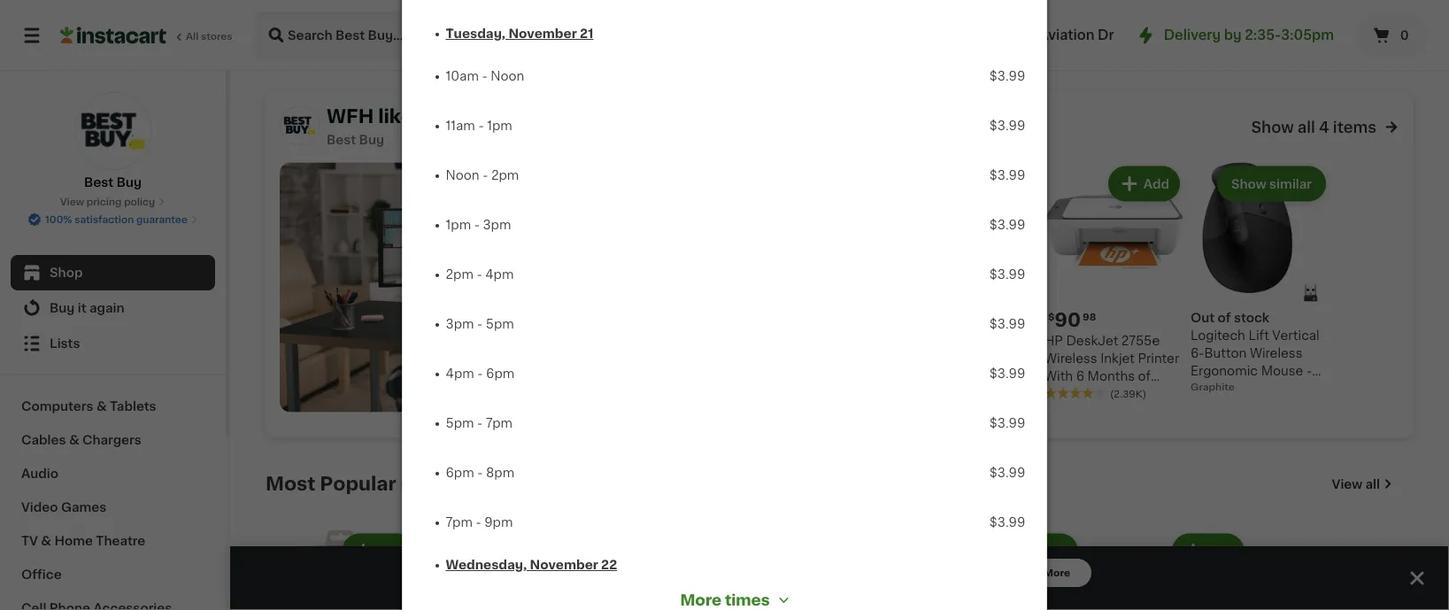 Task type: locate. For each thing, give the bounding box(es) containing it.
5pm up 4pm - 6pm
[[486, 318, 514, 330]]

2pm down "1pm - 3pm"
[[446, 268, 474, 281]]

with
[[1045, 370, 1074, 382], [1045, 405, 1074, 418]]

of
[[1218, 311, 1232, 324], [1139, 370, 1151, 382]]

& for tv
[[41, 535, 51, 547]]

0 vertical spatial with
[[1045, 370, 1074, 382]]

1 vertical spatial 4pm
[[446, 368, 474, 380]]

0 vertical spatial more
[[1044, 568, 1071, 578]]

1 vertical spatial view
[[1333, 478, 1363, 490]]

0 horizontal spatial of
[[1139, 370, 1151, 382]]

1 horizontal spatial 1pm
[[487, 120, 513, 132]]

7pm up 8pm at the left of page
[[486, 417, 513, 430]]

cables & chargers link
[[11, 423, 215, 457]]

november left 21
[[509, 27, 577, 40]]

video
[[21, 501, 58, 514]]

cables
[[21, 434, 66, 446]]

1 $3.99 from the top
[[990, 70, 1026, 82]]

1 each
[[1262, 30, 1294, 40]]

0 horizontal spatial 3pm
[[446, 318, 474, 330]]

1 vertical spatial 7pm
[[446, 516, 473, 529]]

0 horizontal spatial noon
[[446, 169, 480, 182]]

button
[[1205, 347, 1247, 359]]

wednesday, november 22
[[446, 559, 617, 571]]

& right tv
[[41, 535, 51, 547]]

best up pricing
[[84, 176, 114, 189]]

more inside button
[[1044, 568, 1071, 578]]

8 $3.99 from the top
[[990, 417, 1026, 430]]

0 horizontal spatial all
[[1298, 120, 1316, 135]]

1 vertical spatial 6pm
[[446, 467, 474, 479]]

buy
[[359, 133, 384, 146], [117, 176, 142, 189], [50, 302, 75, 314]]

buy inside 'link'
[[50, 302, 75, 314]]

wireless
[[1250, 347, 1303, 359], [1045, 352, 1098, 365]]

0 horizontal spatial &
[[41, 535, 51, 547]]

wireless up the "6"
[[1045, 352, 1098, 365]]

video games
[[21, 501, 106, 514]]

1 horizontal spatial all
[[1366, 478, 1381, 490]]

0 vertical spatial &
[[96, 400, 107, 413]]

similar
[[1270, 178, 1313, 190]]

delivery by 2:35-3:05pm link
[[1136, 25, 1335, 46]]

buy down wfh
[[359, 133, 384, 146]]

2 vertical spatial buy
[[50, 302, 75, 314]]

more
[[1044, 568, 1071, 578], [681, 593, 722, 607]]

$3.99 for 2pm
[[990, 169, 1026, 182]]

7pm left the 9pm
[[446, 516, 473, 529]]

& for cables
[[69, 434, 79, 446]]

1 vertical spatial of
[[1139, 370, 1151, 382]]

of inside out of stock logitech lift vertical 6-button wireless ergonomic mouse - graphite
[[1218, 311, 1232, 324]]

3 $3.99 from the top
[[990, 169, 1026, 182]]

best down wfh
[[327, 133, 356, 146]]

gps,
[[1216, 30, 1241, 40]]

0 horizontal spatial more
[[681, 593, 722, 607]]

- right the hp+
[[1106, 405, 1111, 418]]

6
[[1077, 370, 1085, 382]]

6pm down 3pm - 5pm at the left of page
[[486, 368, 515, 380]]

$3.99 for 9pm
[[990, 516, 1026, 529]]

- left 8pm at the left of page
[[478, 467, 483, 479]]

-
[[482, 70, 488, 82], [479, 120, 484, 132], [483, 169, 488, 182], [474, 219, 480, 231], [477, 268, 482, 281], [477, 318, 483, 330], [1307, 365, 1313, 377], [478, 368, 483, 380], [1106, 405, 1111, 418], [477, 417, 483, 430], [478, 467, 483, 479], [476, 516, 481, 529]]

video games link
[[11, 491, 215, 524]]

1 horizontal spatial more
[[1044, 568, 1071, 578]]

delivery
[[635, 566, 700, 581]]

0 vertical spatial november
[[509, 27, 577, 40]]

3pm down noon - 2pm
[[483, 219, 511, 231]]

4pm up 3pm - 5pm at the left of page
[[486, 268, 514, 281]]

2 horizontal spatial &
[[96, 400, 107, 413]]

- down 2pm - 4pm
[[477, 318, 483, 330]]

0 horizontal spatial best
[[84, 176, 114, 189]]

chargers
[[82, 434, 141, 446]]

- for 4pm
[[477, 268, 482, 281]]

1 vertical spatial with
[[1045, 405, 1074, 418]]

tuesday, november 21
[[446, 27, 594, 40]]

options
[[1096, 59, 1135, 68]]

wireless up mouse
[[1250, 347, 1303, 359]]

- right 11am
[[479, 120, 484, 132]]

with down instant
[[1045, 405, 1074, 418]]

5pm up 6pm - 8pm
[[446, 417, 474, 430]]

- up 3pm - 5pm at the left of page
[[477, 268, 482, 281]]

0 horizontal spatial buy
[[50, 302, 75, 314]]

product group
[[899, 163, 1038, 399], [1045, 163, 1184, 418], [1191, 163, 1330, 395], [266, 530, 418, 610], [432, 530, 584, 610], [930, 530, 1082, 610], [1096, 530, 1248, 610]]

$3.99 for 1pm
[[990, 120, 1026, 132]]


[[777, 593, 791, 608]]

1 horizontal spatial &
[[69, 434, 79, 446]]

8pm
[[486, 467, 515, 479]]

tv
[[21, 535, 38, 547]]

0 vertical spatial show
[[1252, 120, 1295, 135]]

0 vertical spatial 2pm
[[492, 169, 519, 182]]

inkjet
[[1101, 352, 1135, 365]]

- for 3pm
[[474, 219, 480, 231]]

- up 6pm - 8pm
[[477, 417, 483, 430]]

0 vertical spatial buy
[[359, 133, 384, 146]]

2 $3.99 from the top
[[990, 120, 1026, 132]]

product group containing show similar
[[1191, 163, 1330, 395]]

$3.99
[[990, 70, 1026, 82], [990, 120, 1026, 132], [990, 169, 1026, 182], [990, 219, 1026, 231], [990, 268, 1026, 281], [990, 318, 1026, 330], [990, 368, 1026, 380], [990, 417, 1026, 430], [990, 467, 1026, 479], [990, 516, 1026, 529]]

1 vertical spatial noon
[[446, 169, 480, 182]]

graphite
[[1191, 382, 1235, 392], [1191, 382, 1246, 395]]

&
[[96, 400, 107, 413], [69, 434, 79, 446], [41, 535, 51, 547]]

0 vertical spatial 7pm
[[486, 417, 513, 430]]

more button
[[1023, 559, 1092, 587]]

1 vertical spatial buy
[[117, 176, 142, 189]]

7pm
[[486, 417, 513, 430], [446, 516, 473, 529]]

0 vertical spatial 6pm
[[486, 368, 515, 380]]

3pm down 2pm - 4pm
[[446, 318, 474, 330]]

months
[[1088, 370, 1135, 382]]

$3.99 for 4pm
[[990, 268, 1026, 281]]

1 horizontal spatial best
[[327, 133, 356, 146]]

1 vertical spatial best
[[84, 176, 114, 189]]

$3.99 for 8pm
[[990, 467, 1026, 479]]

- left the 9pm
[[476, 516, 481, 529]]

- for 7pm
[[477, 417, 483, 430]]

1pm up 2pm - 4pm
[[446, 219, 471, 231]]

0 horizontal spatial wireless
[[1045, 352, 1098, 365]]

1 vertical spatial november
[[530, 559, 599, 571]]

0 vertical spatial 5pm
[[486, 318, 514, 330]]

0 vertical spatial 3pm
[[483, 219, 511, 231]]

dr
[[1098, 29, 1115, 42]]

- right 10am
[[482, 70, 488, 82]]

boss
[[433, 107, 482, 126]]

buy it again link
[[11, 291, 215, 326]]

wireless inside out of stock logitech lift vertical 6-button wireless ergonomic mouse - graphite
[[1250, 347, 1303, 359]]

cables & chargers
[[21, 434, 141, 446]]

2 horizontal spatial buy
[[359, 133, 384, 146]]

9 $3.99 from the top
[[990, 467, 1026, 479]]

2:35-
[[1245, 29, 1282, 42]]

vertical
[[1273, 329, 1320, 341]]

lists
[[50, 337, 80, 350]]

stock
[[1235, 311, 1270, 324]]

november left 22
[[530, 559, 599, 571]]

0
[[1401, 29, 1410, 42]]

0 vertical spatial 4pm
[[486, 268, 514, 281]]

6pm left 8pm at the left of page
[[446, 467, 474, 479]]

0 horizontal spatial 1pm
[[446, 219, 471, 231]]

2 vertical spatial &
[[41, 535, 51, 547]]

view inside popup button
[[1333, 478, 1363, 490]]

aviation
[[1040, 29, 1095, 42]]

1 horizontal spatial buy
[[117, 176, 142, 189]]

$3.99 for 7pm
[[990, 417, 1026, 430]]

- for 8pm
[[478, 467, 483, 479]]

of up logitech
[[1218, 311, 1232, 324]]

starlight,
[[1096, 44, 1142, 54]]

all inside view all popup button
[[1366, 478, 1381, 490]]

buy left it
[[50, 302, 75, 314]]

show for show all 4 items
[[1252, 120, 1295, 135]]

1 vertical spatial &
[[69, 434, 79, 446]]

more times 
[[681, 593, 791, 608]]

40mm,
[[1145, 44, 1180, 54]]

1 horizontal spatial 5pm
[[486, 318, 514, 330]]

3pm
[[483, 219, 511, 231], [446, 318, 474, 330]]

$3.99 for 5pm
[[990, 318, 1026, 330]]

computers
[[21, 400, 93, 413]]

5 $3.99 from the top
[[990, 268, 1026, 281]]

0 vertical spatial of
[[1218, 311, 1232, 324]]

0 vertical spatial all
[[1298, 120, 1316, 135]]

more inside more times 
[[681, 593, 722, 607]]

None search field
[[253, 11, 737, 60]]

4pm up the '5pm - 7pm'
[[446, 368, 474, 380]]

a
[[417, 107, 429, 126]]

10 $3.99 from the top
[[990, 516, 1026, 529]]

4 $3.99 from the top
[[990, 219, 1026, 231]]

wireless inside hp deskjet 2755e wireless inkjet printer with 6 months of instant ink included with hp+ - white
[[1045, 352, 1098, 365]]

0 horizontal spatial 6pm
[[446, 467, 474, 479]]

0 horizontal spatial 7pm
[[446, 516, 473, 529]]

11am - 1pm
[[446, 120, 513, 132]]

0 vertical spatial view
[[60, 197, 84, 207]]

shop link
[[11, 255, 215, 291]]

1 vertical spatial 5pm
[[446, 417, 474, 430]]

- down 11am - 1pm on the left of the page
[[483, 169, 488, 182]]

adjustable, sport loop, gps, starlight, 40mm, 7 total options button
[[1096, 0, 1248, 70]]

1 horizontal spatial view
[[1333, 478, 1363, 490]]

1 vertical spatial more
[[681, 593, 722, 607]]

hp
[[1045, 334, 1064, 347]]

view for view pricing policy
[[60, 197, 84, 207]]

1pm right 11am
[[487, 120, 513, 132]]

(2.39k)
[[1111, 389, 1147, 399]]

show for show similar
[[1232, 178, 1267, 190]]

1 horizontal spatial wireless
[[1250, 347, 1303, 359]]

buy up policy
[[117, 176, 142, 189]]

0 horizontal spatial 2pm
[[446, 268, 474, 281]]

noon down 11am
[[446, 169, 480, 182]]

6 $3.99 from the top
[[990, 318, 1026, 330]]

2pm down 11am - 1pm on the left of the page
[[492, 169, 519, 182]]

0 vertical spatial best
[[327, 133, 356, 146]]

noon down tuesday, november 21
[[491, 70, 525, 82]]

all stores link
[[60, 11, 234, 60]]

1 horizontal spatial 2pm
[[492, 169, 519, 182]]

& left tablets
[[96, 400, 107, 413]]

november for tuesday,
[[509, 27, 577, 40]]

9pm
[[485, 516, 513, 529]]

& right cables
[[69, 434, 79, 446]]

show left similar
[[1232, 178, 1267, 190]]

show
[[1252, 120, 1295, 135], [1232, 178, 1267, 190]]

1pm
[[487, 120, 513, 132], [446, 219, 471, 231]]

10am - noon
[[446, 70, 525, 82]]

$85.98
[[955, 317, 999, 329]]

show all 4 items
[[1252, 120, 1377, 135]]

7 $3.99 from the top
[[990, 368, 1026, 380]]

4pm
[[486, 268, 514, 281], [446, 368, 474, 380]]

1 horizontal spatial of
[[1218, 311, 1232, 324]]

1 horizontal spatial 7pm
[[486, 417, 513, 430]]

of up 'included'
[[1139, 370, 1151, 382]]

ergonomic
[[1191, 365, 1259, 377]]

show left 4
[[1252, 120, 1295, 135]]

- down 3pm - 5pm at the left of page
[[478, 368, 483, 380]]

1 vertical spatial 3pm
[[446, 318, 474, 330]]

treatment tracker modal dialog
[[230, 546, 1450, 610]]

0 vertical spatial noon
[[491, 70, 525, 82]]

1 vertical spatial show
[[1232, 178, 1267, 190]]

$3.99 for noon
[[990, 70, 1026, 82]]

1 vertical spatial all
[[1366, 478, 1381, 490]]

tablets
[[110, 400, 156, 413]]

best buy link
[[74, 92, 152, 191]]

show similar
[[1232, 178, 1313, 190]]

- for 2pm
[[483, 169, 488, 182]]

- right mouse
[[1307, 365, 1313, 377]]

out
[[1191, 311, 1215, 324]]

- up 2pm - 4pm
[[474, 219, 480, 231]]

computers & tablets link
[[11, 390, 215, 423]]

- for noon
[[482, 70, 488, 82]]

- for 6pm
[[478, 368, 483, 380]]

0 horizontal spatial 5pm
[[446, 417, 474, 430]]

1 each button
[[1262, 0, 1414, 43]]

with up instant
[[1045, 370, 1074, 382]]

6pm
[[486, 368, 515, 380], [446, 467, 474, 479]]

show inside 'button'
[[1232, 178, 1267, 190]]

1 vertical spatial 1pm
[[446, 219, 471, 231]]

usb
[[980, 352, 1007, 365]]

0 horizontal spatial view
[[60, 197, 84, 207]]



Task type: describe. For each thing, give the bounding box(es) containing it.
100%
[[45, 215, 72, 225]]

all stores
[[186, 31, 233, 41]]

1 with from the top
[[1045, 370, 1074, 382]]

item carousel region
[[266, 466, 1414, 610]]

wfh like a boss best buy
[[327, 107, 482, 146]]

2 with from the top
[[1045, 405, 1074, 418]]

$3.99 for 3pm
[[990, 219, 1026, 231]]

all
[[186, 31, 199, 41]]

instacart logo image
[[60, 25, 167, 46]]

3.0
[[1010, 352, 1030, 365]]

all for view
[[1366, 478, 1381, 490]]

popular
[[320, 475, 396, 493]]

satisfaction
[[75, 215, 134, 225]]

1 horizontal spatial 4pm
[[486, 268, 514, 281]]

hp+
[[1077, 405, 1103, 418]]

more for more times 
[[681, 593, 722, 607]]

out of stock logitech lift vertical 6-button wireless ergonomic mouse - graphite
[[1191, 311, 1320, 395]]

5pm - 7pm
[[446, 417, 513, 430]]

office
[[21, 569, 62, 581]]

instant
[[1045, 388, 1088, 400]]

- for 1pm
[[479, 120, 484, 132]]

black
[[925, 334, 959, 347]]

view all button
[[1325, 466, 1400, 502]]

0 vertical spatial 1pm
[[487, 120, 513, 132]]

get free delivery
[[567, 566, 700, 581]]

deskjet
[[1067, 334, 1119, 347]]

1pm - 3pm
[[446, 219, 511, 231]]

view pricing policy link
[[60, 195, 166, 209]]

10
[[432, 30, 443, 40]]

cover photo image
[[280, 163, 724, 412]]

11am
[[446, 120, 475, 132]]

2tb
[[899, 352, 923, 365]]

adjustable, sport loop, gps, starlight, 40mm, 7 total options
[[1096, 30, 1241, 68]]

- for 9pm
[[476, 516, 481, 529]]

delivery by 2:35-3:05pm
[[1164, 29, 1335, 42]]

most popular category
[[266, 475, 494, 493]]

3:05pm
[[1282, 29, 1335, 42]]

adjustable,
[[1096, 30, 1153, 40]]

drive
[[988, 370, 1021, 382]]

2pm - 4pm
[[446, 268, 514, 281]]

it
[[78, 302, 86, 314]]

hp deskjet 2755e wireless inkjet printer with 6 months of instant ink included with hp+ - white
[[1045, 334, 1180, 418]]

portable
[[899, 370, 952, 382]]

1 horizontal spatial 6pm
[[486, 368, 515, 380]]

easystore
[[962, 334, 1024, 347]]

2755e
[[1122, 334, 1160, 347]]

6-
[[1191, 347, 1205, 359]]

pricing
[[87, 197, 122, 207]]

0 button
[[1356, 14, 1429, 57]]

1 horizontal spatial noon
[[491, 70, 525, 82]]

like
[[378, 107, 413, 126]]

free
[[600, 566, 632, 581]]

sport
[[1155, 30, 1183, 40]]

lift
[[1249, 329, 1270, 341]]

- for 5pm
[[477, 318, 483, 330]]

product group containing 90
[[1045, 163, 1184, 418]]

guarantee
[[136, 215, 188, 225]]

items
[[1334, 120, 1377, 135]]

total
[[1190, 44, 1214, 54]]

$ 90 98
[[1049, 311, 1097, 330]]

policy
[[124, 197, 155, 207]]

november for wednesday,
[[530, 559, 599, 571]]

100% satisfaction guarantee
[[45, 215, 188, 225]]

0 horizontal spatial 4pm
[[446, 368, 474, 380]]

graphite inside out of stock logitech lift vertical 6-button wireless ergonomic mouse - graphite
[[1191, 382, 1246, 395]]

shop
[[50, 267, 83, 279]]

10 ft button
[[432, 0, 584, 42]]

best buy
[[84, 176, 142, 189]]

$
[[1049, 312, 1055, 322]]

all for show
[[1298, 120, 1316, 135]]

2400 aviation dr button
[[972, 11, 1115, 60]]

22
[[601, 559, 617, 571]]

get
[[567, 566, 596, 581]]

by
[[1225, 29, 1242, 42]]

- inside hp deskjet 2755e wireless inkjet printer with 6 months of instant ink included with hp+ - white
[[1106, 405, 1111, 418]]

more for more
[[1044, 568, 1071, 578]]

- inside out of stock logitech lift vertical 6-button wireless ergonomic mouse - graphite
[[1307, 365, 1313, 377]]

$85.98 wd black easystore 2tb external usb 3.0 portable hard drive
[[899, 317, 1030, 382]]

buy inside wfh like a boss best buy
[[359, 133, 384, 146]]

office link
[[11, 558, 215, 592]]

tv & home theatre link
[[11, 524, 215, 558]]

4
[[1320, 120, 1330, 135]]

$3.99 for 6pm
[[990, 368, 1026, 380]]

wfh
[[327, 107, 374, 126]]

physical
[[266, 30, 308, 40]]

external
[[926, 352, 977, 365]]

view for view all
[[1333, 478, 1363, 490]]

mouse
[[1262, 365, 1304, 377]]

physical button
[[266, 0, 418, 42]]

view all
[[1333, 478, 1381, 490]]

3pm - 5pm
[[446, 318, 514, 330]]

each
[[1269, 30, 1294, 40]]

again
[[89, 302, 125, 314]]

1 horizontal spatial 3pm
[[483, 219, 511, 231]]

best buy logo image
[[74, 92, 152, 170]]

stores
[[201, 31, 233, 41]]

of inside hp deskjet 2755e wireless inkjet printer with 6 months of instant ink included with hp+ - white
[[1139, 370, 1151, 382]]

7
[[1182, 44, 1188, 54]]

best inside wfh like a boss best buy
[[327, 133, 356, 146]]

90
[[1055, 311, 1081, 330]]

most
[[266, 475, 316, 493]]

white
[[1115, 405, 1151, 418]]

98
[[1083, 312, 1097, 322]]

home
[[54, 535, 93, 547]]

included
[[1113, 388, 1167, 400]]

1 vertical spatial 2pm
[[446, 268, 474, 281]]

hard
[[955, 370, 985, 382]]

6pm - 8pm
[[446, 467, 515, 479]]

audio
[[21, 468, 58, 480]]

& for computers
[[96, 400, 107, 413]]

show similar button
[[1220, 168, 1325, 200]]



Task type: vqa. For each thing, say whether or not it's contained in the screenshot.
Your Settings Have Been Saved.
no



